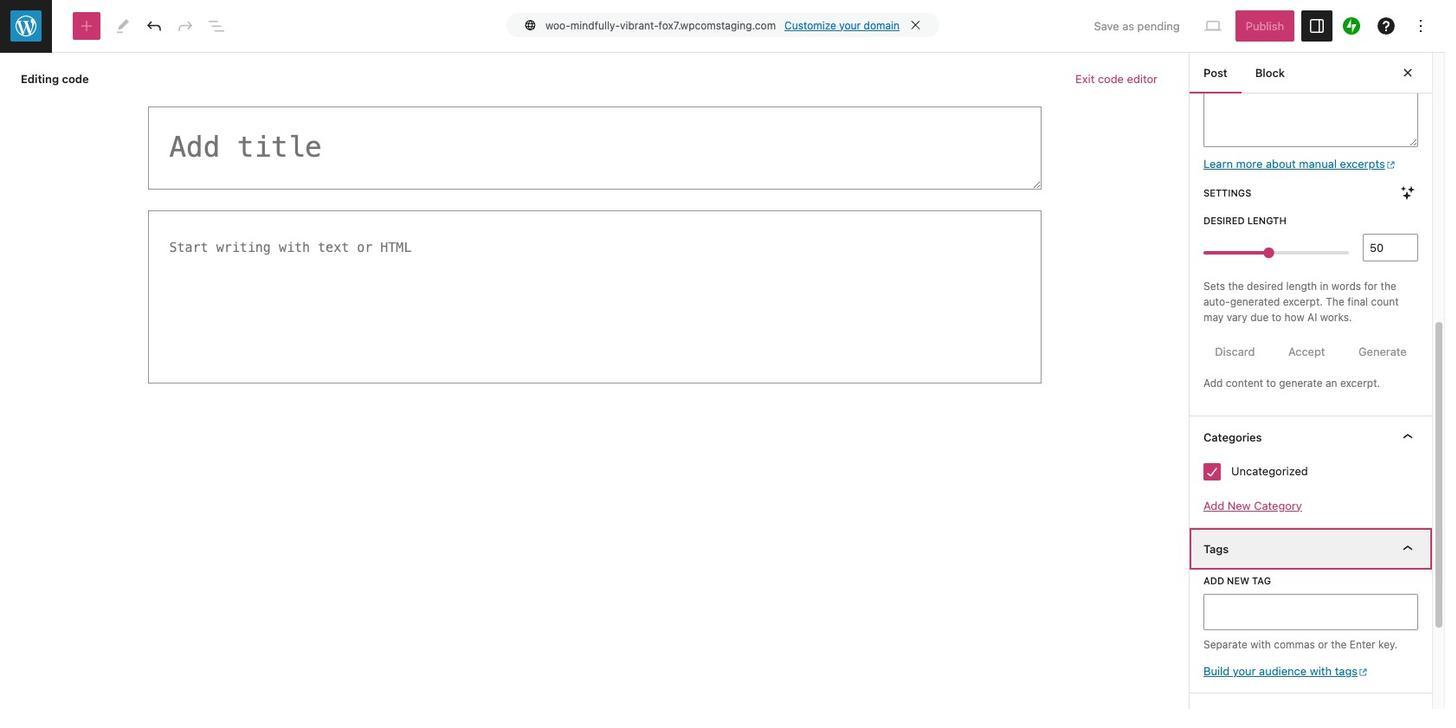Task type: describe. For each thing, give the bounding box(es) containing it.
learn
[[1204, 157, 1233, 171]]

auto-
[[1204, 295, 1230, 308]]

for
[[1364, 280, 1378, 293]]

post
[[1204, 66, 1228, 80]]

vibrant-
[[620, 19, 659, 32]]

enter
[[1350, 638, 1376, 651]]

0 vertical spatial length
[[1248, 214, 1287, 226]]

the
[[1326, 295, 1345, 308]]

separate
[[1204, 638, 1248, 651]]

1 vertical spatial an
[[1326, 377, 1338, 390]]

Add title text field
[[148, 107, 1041, 189]]

write an excerpt (optional)
[[1204, 61, 1357, 72]]

audience
[[1259, 664, 1307, 678]]

Start writing with text or HTML text field
[[148, 210, 1041, 383]]

build
[[1204, 664, 1230, 678]]

about
[[1266, 157, 1296, 171]]

editing code
[[21, 72, 89, 86]]

build your audience with tags link
[[1204, 664, 1369, 678]]

commas
[[1274, 638, 1315, 651]]

in
[[1320, 280, 1329, 293]]

tags button
[[1190, 528, 1432, 570]]

settings
[[1204, 187, 1252, 198]]

save as pending
[[1094, 19, 1180, 33]]

content
[[1226, 377, 1264, 390]]

fox7.wpcomstaging.com
[[659, 19, 776, 32]]

tag
[[1252, 575, 1271, 586]]

generate
[[1279, 377, 1323, 390]]

new for category
[[1228, 498, 1251, 512]]

categories button
[[1190, 416, 1432, 458]]

close settings image
[[1398, 62, 1418, 83]]

publish button
[[1236, 10, 1295, 42]]

block button
[[1242, 52, 1299, 94]]

save
[[1094, 19, 1119, 33]]

redo image
[[175, 16, 196, 36]]

generate button
[[1348, 336, 1417, 367]]

preview image
[[1203, 16, 1223, 36]]

accept button
[[1278, 336, 1336, 367]]

uncategorized
[[1231, 465, 1308, 478]]

due
[[1251, 311, 1269, 324]]

Uncategorized checkbox
[[1204, 463, 1221, 480]]

desired
[[1204, 214, 1245, 226]]

advanced ai options image
[[1398, 182, 1418, 203]]

final
[[1348, 295, 1368, 308]]

exit
[[1076, 72, 1095, 86]]

add new tag
[[1204, 575, 1271, 586]]

as
[[1122, 19, 1134, 33]]

ai
[[1308, 311, 1317, 324]]

1 vertical spatial excerpt.
[[1340, 377, 1380, 390]]

1 horizontal spatial the
[[1331, 638, 1347, 651]]

write
[[1204, 61, 1234, 72]]

code for editing
[[62, 72, 89, 86]]

add new category button
[[1204, 498, 1302, 512]]

may
[[1204, 311, 1224, 324]]

words
[[1332, 280, 1361, 293]]

build your audience with tags
[[1204, 664, 1358, 678]]

Write an excerpt (optional) text field
[[1204, 80, 1418, 148]]

discard button
[[1205, 336, 1266, 367]]

category
[[1254, 498, 1302, 512]]

editor settings region
[[1189, 13, 1445, 709]]

excerpts
[[1340, 157, 1385, 171]]

manual
[[1299, 157, 1337, 171]]

editing
[[21, 72, 59, 86]]



Task type: vqa. For each thing, say whether or not it's contained in the screenshot.
My Sites's My
no



Task type: locate. For each thing, give the bounding box(es) containing it.
add down uncategorized checkbox
[[1204, 498, 1225, 512]]

1 horizontal spatial your
[[1233, 664, 1256, 678]]

with up build your audience with tags on the right bottom
[[1251, 638, 1271, 651]]

vary
[[1227, 311, 1248, 324]]

more
[[1236, 157, 1263, 171]]

woo-
[[546, 19, 571, 32]]

learn more about manual excerpts link
[[1204, 157, 1397, 171]]

1 vertical spatial length
[[1286, 280, 1317, 293]]

add for add new tag
[[1204, 575, 1224, 586]]

new left category
[[1228, 498, 1251, 512]]

desired length
[[1204, 214, 1287, 226]]

the up the count
[[1381, 280, 1397, 293]]

1 horizontal spatial excerpt.
[[1340, 377, 1380, 390]]

how
[[1285, 311, 1305, 324]]

help image
[[1376, 16, 1397, 36]]

desired
[[1247, 280, 1283, 293]]

length left "in"
[[1286, 280, 1317, 293]]

woo-mindfully-vibrant-fox7.wpcomstaging.com customize your domain
[[546, 19, 900, 32]]

tags
[[1335, 664, 1358, 678]]

1 vertical spatial to
[[1266, 377, 1276, 390]]

your
[[839, 19, 861, 32], [1233, 664, 1256, 678]]

0 vertical spatial your
[[839, 19, 861, 32]]

excerpt. inside the sets the desired length in words for the auto-generated excerpt. the final count may vary due to how ai works.
[[1283, 295, 1323, 308]]

post button
[[1190, 52, 1242, 94]]

your inside editor settings region
[[1233, 664, 1256, 678]]

add left content
[[1204, 377, 1223, 390]]

learn more about manual excerpts
[[1204, 157, 1385, 171]]

discard
[[1215, 345, 1255, 358]]

customize
[[785, 19, 836, 32]]

or
[[1318, 638, 1328, 651]]

jetpack image
[[1343, 17, 1360, 35]]

to right content
[[1266, 377, 1276, 390]]

excerpt
[[1254, 61, 1297, 72]]

accept
[[1288, 345, 1325, 358]]

excerpt. up how
[[1283, 295, 1323, 308]]

mindfully-
[[571, 19, 620, 32]]

block
[[1255, 66, 1285, 80]]

1 horizontal spatial code
[[1098, 72, 1124, 86]]

separate with commas or the enter key.
[[1204, 638, 1398, 651]]

settings image
[[1307, 16, 1328, 36]]

1 vertical spatial new
[[1227, 575, 1250, 586]]

an
[[1237, 61, 1251, 72], [1326, 377, 1338, 390]]

the right or
[[1331, 638, 1347, 651]]

1 new from the top
[[1228, 498, 1251, 512]]

0 vertical spatial new
[[1228, 498, 1251, 512]]

excerpt. down generate
[[1340, 377, 1380, 390]]

count
[[1371, 295, 1399, 308]]

exit code editor
[[1076, 72, 1158, 86]]

2 horizontal spatial the
[[1381, 280, 1397, 293]]

code for exit
[[1098, 72, 1124, 86]]

add for add content to generate an excerpt.
[[1204, 377, 1223, 390]]

your right "build"
[[1233, 664, 1256, 678]]

sets
[[1204, 280, 1225, 293]]

code
[[62, 72, 89, 86], [1098, 72, 1124, 86]]

0 horizontal spatial the
[[1228, 280, 1244, 293]]

code right editing
[[62, 72, 89, 86]]

1 vertical spatial your
[[1233, 664, 1256, 678]]

1 vertical spatial with
[[1310, 664, 1332, 678]]

0 vertical spatial an
[[1237, 61, 1251, 72]]

generated
[[1230, 295, 1280, 308]]

1 code from the left
[[62, 72, 89, 86]]

2 code from the left
[[1098, 72, 1124, 86]]

an right generate
[[1326, 377, 1338, 390]]

generate
[[1359, 345, 1407, 358]]

excerpt
[[1204, 28, 1245, 42]]

0 vertical spatial add
[[1204, 377, 1223, 390]]

excerpt button
[[1190, 14, 1432, 55]]

code right the exit
[[1098, 72, 1124, 86]]

add down tags
[[1204, 575, 1224, 586]]

pending
[[1138, 19, 1180, 33]]

0 horizontal spatial with
[[1251, 638, 1271, 651]]

new left tag at bottom right
[[1227, 575, 1250, 586]]

excerpt.
[[1283, 295, 1323, 308], [1340, 377, 1380, 390]]

0 horizontal spatial code
[[62, 72, 89, 86]]

1 horizontal spatial with
[[1310, 664, 1332, 678]]

editor
[[1127, 72, 1158, 86]]

undo image
[[144, 16, 165, 36]]

key.
[[1379, 638, 1398, 651]]

0 vertical spatial to
[[1272, 311, 1282, 324]]

options image
[[1411, 16, 1431, 36]]

add new category
[[1204, 498, 1302, 512]]

0 vertical spatial excerpt.
[[1283, 295, 1323, 308]]

domain
[[864, 19, 900, 32]]

to inside the sets the desired length in words for the auto-generated excerpt. the final count may vary due to how ai works.
[[1272, 311, 1282, 324]]

exit code editor button
[[1065, 63, 1168, 94]]

an right write
[[1237, 61, 1251, 72]]

add for add new category
[[1204, 498, 1225, 512]]

1 vertical spatial add
[[1204, 498, 1225, 512]]

add content to generate an excerpt.
[[1204, 377, 1380, 390]]

with left tags
[[1310, 664, 1332, 678]]

1 add from the top
[[1204, 377, 1223, 390]]

length
[[1248, 214, 1287, 226], [1286, 280, 1317, 293]]

new for tag
[[1227, 575, 1250, 586]]

the right sets
[[1228, 280, 1244, 293]]

3 add from the top
[[1204, 575, 1224, 586]]

save as pending button
[[1084, 10, 1190, 42]]

works.
[[1320, 311, 1352, 324]]

1 horizontal spatial an
[[1326, 377, 1338, 390]]

publish
[[1246, 19, 1284, 33]]

2 new from the top
[[1227, 575, 1250, 586]]

add
[[1204, 377, 1223, 390], [1204, 498, 1225, 512], [1204, 575, 1224, 586]]

sets the desired length in words for the auto-generated excerpt. the final count may vary due to how ai works.
[[1204, 280, 1399, 324]]

to
[[1272, 311, 1282, 324], [1266, 377, 1276, 390]]

(optional)
[[1300, 61, 1357, 72]]

the
[[1228, 280, 1244, 293], [1381, 280, 1397, 293], [1331, 638, 1347, 651]]

new
[[1228, 498, 1251, 512], [1227, 575, 1250, 586]]

2 vertical spatial add
[[1204, 575, 1224, 586]]

customize your domain button
[[785, 19, 900, 32]]

0 horizontal spatial an
[[1237, 61, 1251, 72]]

0 horizontal spatial excerpt.
[[1283, 295, 1323, 308]]

categories
[[1204, 430, 1262, 444]]

2 add from the top
[[1204, 498, 1225, 512]]

length right desired
[[1248, 214, 1287, 226]]

length inside the sets the desired length in words for the auto-generated excerpt. the final count may vary due to how ai works.
[[1286, 280, 1317, 293]]

0 horizontal spatial your
[[839, 19, 861, 32]]

Desired length number field
[[1363, 234, 1418, 261]]

your left the domain
[[839, 19, 861, 32]]

with
[[1251, 638, 1271, 651], [1310, 664, 1332, 678]]

to right due at top
[[1272, 311, 1282, 324]]

tags
[[1204, 542, 1229, 556]]

0 vertical spatial with
[[1251, 638, 1271, 651]]

code inside button
[[1098, 72, 1124, 86]]



